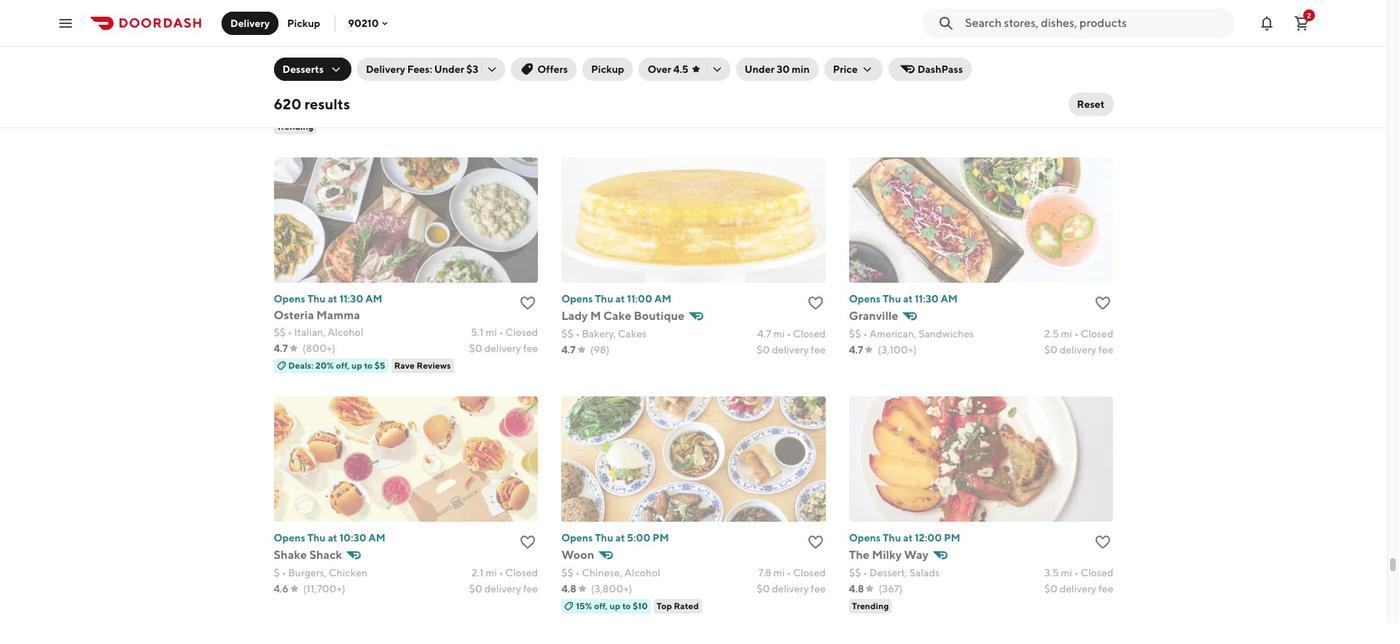 Task type: locate. For each thing, give the bounding box(es) containing it.
1 11:30 from the left
[[340, 293, 363, 305]]

1 vertical spatial salads
[[910, 567, 940, 579]]

11:00 for day
[[627, 52, 653, 64]]

off,
[[336, 360, 350, 371], [594, 601, 608, 612]]

am for shack
[[369, 532, 386, 544]]

2 horizontal spatial pm
[[944, 532, 961, 544]]

1 horizontal spatial off,
[[594, 601, 608, 612]]

delivery for delivery
[[230, 17, 270, 29]]

pm for the milky way
[[944, 532, 961, 544]]

opens thu at 11:00 am for day
[[562, 52, 672, 64]]

3.5
[[1045, 567, 1059, 579]]

mi for woon
[[774, 567, 785, 579]]

at up mamma
[[328, 293, 337, 305]]

boutique
[[634, 309, 685, 323]]

$​0 down the 3.5
[[1045, 583, 1058, 595]]

• inside 4.8 mi • closed $​0 delivery fee
[[1075, 87, 1079, 99]]

under left 30
[[745, 63, 775, 75]]

2 11:30 from the left
[[915, 293, 939, 305]]

5:00
[[627, 532, 651, 544]]

am for day
[[655, 52, 672, 64]]

$
[[274, 567, 280, 579]]

notification bell image
[[1259, 14, 1276, 32]]

up down (3,800+)
[[610, 601, 621, 612]]

0 vertical spatial alcohol
[[328, 326, 364, 338]]

Store search: begin typing to search for stores available on DoorDash text field
[[965, 15, 1227, 31]]

click to add this store to your saved list image left the price
[[807, 54, 825, 71]]

2 italian, from the top
[[294, 326, 326, 338]]

0 horizontal spatial alcohol
[[328, 326, 364, 338]]

4.0
[[274, 103, 290, 115]]

fee for shake shack
[[523, 583, 538, 595]]

at up $$ • american, sandwiches
[[903, 293, 913, 305]]

italian, up (800+)
[[294, 326, 326, 338]]

click to add this store to your saved list image for shake shack
[[519, 534, 537, 551]]

salads down glory
[[328, 87, 358, 99]]

am up boutique
[[655, 293, 672, 305]]

am for nextmex
[[942, 52, 959, 64]]

click to add this store to your saved list image
[[807, 54, 825, 71], [807, 294, 825, 312], [1095, 294, 1112, 312], [807, 534, 825, 551]]

m
[[590, 309, 601, 323]]

off, right 15%
[[594, 601, 608, 612]]

thu for shack
[[308, 532, 326, 544]]

90210
[[348, 17, 379, 29]]

open menu image
[[57, 14, 74, 32]]

thu up glory
[[308, 52, 326, 64]]

3 items, open order cart image
[[1294, 14, 1311, 32]]

pickup for leftmost the pickup button
[[287, 17, 320, 29]]

salads for $$ • italian, salads
[[328, 87, 358, 99]]

opens up the lady
[[562, 293, 593, 305]]

salads down way
[[910, 567, 940, 579]]

at for m
[[616, 293, 625, 305]]

opens inside opens thu at 11:30 am osteria mamma
[[274, 293, 305, 305]]

$​0 down 2.5
[[1045, 344, 1058, 356]]

shack
[[309, 548, 342, 562]]

cakes
[[618, 328, 647, 340]]

4.8 left reset button
[[1045, 87, 1059, 99]]

click to add this store to your saved list image for woon
[[807, 534, 825, 551]]

1 horizontal spatial delivery
[[366, 63, 405, 75]]

good day thai kitchen and cafe
[[562, 68, 738, 82]]

1 vertical spatial up
[[610, 601, 621, 612]]

up left $5
[[352, 360, 362, 371]]

click to add this store to your saved list image up 2.5 mi • closed
[[1095, 294, 1112, 312]]

deals:
[[288, 360, 314, 371]]

0 horizontal spatial trending
[[277, 121, 314, 132]]

15%
[[576, 601, 592, 612]]

3:00
[[340, 52, 362, 64]]

fee for woon
[[811, 583, 826, 595]]

$$
[[274, 87, 286, 99], [274, 326, 286, 338], [562, 328, 574, 340], [849, 328, 861, 340], [562, 567, 574, 579], [849, 567, 861, 579]]

thu up shake shack
[[308, 532, 326, 544]]

mi inside 4.8 mi • closed $​0 delivery fee
[[1061, 87, 1073, 99]]

to left $5
[[364, 360, 373, 371]]

trending down the 4.0
[[277, 121, 314, 132]]

the milky way
[[849, 548, 929, 562]]

at up doomie's nextmex
[[903, 52, 913, 64]]

at up way
[[903, 532, 913, 544]]

opens thu at 11:00 am up day
[[562, 52, 672, 64]]

$$ for the milky way
[[849, 567, 861, 579]]

click to add this store to your saved list image up 5.1 mi • closed
[[519, 294, 537, 312]]

thu
[[308, 52, 326, 64], [595, 52, 614, 64], [883, 52, 901, 64], [308, 293, 326, 305], [595, 293, 614, 305], [883, 293, 901, 305], [308, 532, 326, 544], [595, 532, 614, 544], [883, 532, 901, 544]]

opens up "granville"
[[849, 293, 881, 305]]

pickup up opens thu at 3:00 pm
[[287, 17, 320, 29]]

$$ • italian, salads
[[274, 87, 358, 99]]

0 vertical spatial pickup
[[287, 17, 320, 29]]

$​0 down 4.7 mi • closed
[[757, 344, 770, 356]]

4.8 down the
[[849, 583, 864, 595]]

$​0 delivery fee for granville
[[1045, 344, 1114, 356]]

opens thu at 11:00 am up cake
[[562, 293, 672, 305]]

opens up osteria
[[274, 293, 305, 305]]

thu up day
[[595, 52, 614, 64]]

click to add this store to your saved list image for good day thai kitchen and cafe
[[807, 54, 825, 71]]

11:30 inside opens thu at 11:30 am osteria mamma
[[340, 293, 363, 305]]

under inside button
[[745, 63, 775, 75]]

$$ down "granville"
[[849, 328, 861, 340]]

trending down (367)
[[852, 601, 889, 612]]

rave reviews
[[394, 360, 451, 371]]

alcohol for (3,800+)
[[625, 567, 661, 579]]

1 vertical spatial delivery
[[366, 63, 405, 75]]

0 vertical spatial to
[[364, 360, 373, 371]]

0 horizontal spatial pm
[[365, 52, 381, 64]]

opens up good
[[562, 52, 593, 64]]

click to add this store to your saved list image up 4.7 mi • closed
[[807, 294, 825, 312]]

trending
[[277, 121, 314, 132], [852, 601, 889, 612]]

thu up doomie's nextmex
[[883, 52, 901, 64]]

at
[[328, 52, 337, 64], [616, 52, 625, 64], [903, 52, 913, 64], [328, 293, 337, 305], [616, 293, 625, 305], [903, 293, 913, 305], [328, 532, 337, 544], [616, 532, 625, 544], [903, 532, 913, 544]]

4.8 up 15%
[[562, 583, 577, 595]]

$​0 for shake shack
[[469, 583, 482, 595]]

11:30 for opens thu at 11:30 am
[[915, 293, 939, 305]]

to left the $10
[[622, 601, 631, 612]]

milky
[[872, 548, 902, 562]]

pickup left over
[[591, 63, 625, 75]]

mi for lady m cake boutique
[[774, 328, 785, 340]]

thu up the milky way on the right of page
[[883, 532, 901, 544]]

1 horizontal spatial salads
[[910, 567, 940, 579]]

0 vertical spatial trending
[[277, 121, 314, 132]]

4.8 for the milky way
[[849, 583, 864, 595]]

delivery
[[1060, 103, 1097, 115], [484, 342, 521, 354], [772, 344, 809, 356], [1060, 344, 1097, 356], [484, 583, 521, 595], [772, 583, 809, 595], [1060, 583, 1097, 595]]

$​0 delivery fee
[[469, 342, 538, 354], [757, 344, 826, 356], [1045, 344, 1114, 356], [469, 583, 538, 595], [757, 583, 826, 595], [1045, 583, 1114, 595]]

620
[[274, 96, 302, 112]]

fee for the milky way
[[1099, 583, 1114, 595]]

delivery for woon
[[772, 583, 809, 595]]

click to add this store to your saved list image up 2.1 mi • closed at left
[[519, 534, 537, 551]]

pm right 5:00
[[653, 532, 669, 544]]

$$ up the 4.0
[[274, 87, 286, 99]]

am up kitchen
[[655, 52, 672, 64]]

desserts
[[283, 63, 324, 75]]

(197)
[[304, 103, 326, 115]]

$​0 for lady m cake boutique
[[757, 344, 770, 356]]

1 vertical spatial italian,
[[294, 326, 326, 338]]

1 horizontal spatial pickup button
[[583, 58, 633, 81]]

1 horizontal spatial trending
[[852, 601, 889, 612]]

opens thu at 12:00 pm
[[849, 532, 961, 544]]

mi for shake shack
[[486, 567, 497, 579]]

to
[[364, 360, 373, 371], [622, 601, 631, 612]]

$$ • chinese, alcohol
[[562, 567, 661, 579]]

$​0 delivery fee down 4.7 mi • closed
[[757, 344, 826, 356]]

price button
[[825, 58, 883, 81]]

woon
[[562, 548, 594, 562]]

alcohol up the $10
[[625, 567, 661, 579]]

am right 10:30
[[369, 532, 386, 544]]

1 vertical spatial trending
[[852, 601, 889, 612]]

$​0 down 7.8
[[757, 583, 770, 595]]

over 4.5
[[648, 63, 689, 75]]

at for day
[[616, 52, 625, 64]]

0 vertical spatial delivery
[[230, 17, 270, 29]]

$​0 left reset button
[[1045, 103, 1058, 115]]

kitchen
[[644, 68, 686, 82]]

0 vertical spatial salads
[[328, 87, 358, 99]]

11:00 for nextmex
[[915, 52, 940, 64]]

pickup
[[287, 17, 320, 29], [591, 63, 625, 75]]

delivery inside 4.8 mi • closed $​0 delivery fee
[[1060, 103, 1097, 115]]

at left 3:00
[[328, 52, 337, 64]]

4.7 for $$ • american, sandwiches
[[849, 344, 864, 356]]

$$ for woon
[[562, 567, 574, 579]]

0 vertical spatial pickup button
[[279, 11, 329, 35]]

italian, up "(197)"
[[294, 87, 326, 99]]

fee for lady m cake boutique
[[811, 344, 826, 356]]

delivery inside button
[[230, 17, 270, 29]]

1 vertical spatial pickup
[[591, 63, 625, 75]]

0 vertical spatial italian,
[[294, 87, 326, 99]]

at up cake
[[616, 293, 625, 305]]

1 horizontal spatial under
[[745, 63, 775, 75]]

11:00 up nextmex
[[915, 52, 940, 64]]

pickup button up opens thu at 3:00 pm
[[279, 11, 329, 35]]

off, right 20%
[[336, 360, 350, 371]]

$5
[[375, 360, 386, 371]]

alcohol
[[328, 326, 364, 338], [625, 567, 661, 579]]

closed inside 4.8 mi • closed $​0 delivery fee
[[1081, 87, 1114, 99]]

bakery,
[[582, 328, 616, 340]]

mi for the milky way
[[1061, 567, 1073, 579]]

10:30
[[340, 532, 367, 544]]

2 horizontal spatial 4.8
[[1045, 87, 1059, 99]]

thu inside opens thu at 11:30 am osteria mamma
[[308, 293, 326, 305]]

1 vertical spatial to
[[622, 601, 631, 612]]

at up thai
[[616, 52, 625, 64]]

0 horizontal spatial up
[[352, 360, 362, 371]]

4.8 for woon
[[562, 583, 577, 595]]

$$ down the
[[849, 567, 861, 579]]

1 under from the left
[[435, 63, 464, 75]]

0 vertical spatial up
[[352, 360, 362, 371]]

italian, for salads
[[294, 87, 326, 99]]

$​0 for woon
[[757, 583, 770, 595]]

under left $3
[[435, 63, 464, 75]]

alcohol for (800+)
[[328, 326, 364, 338]]

0 horizontal spatial to
[[364, 360, 373, 371]]

0 horizontal spatial off,
[[336, 360, 350, 371]]

11:30 up mamma
[[340, 293, 363, 305]]

$​0 delivery fee for lady m cake boutique
[[757, 344, 826, 356]]

at left 5:00
[[616, 532, 625, 544]]

thu left 5:00
[[595, 532, 614, 544]]

1 italian, from the top
[[294, 87, 326, 99]]

90210 button
[[348, 17, 391, 29]]

click to add this store to your saved list image for pasta glory
[[519, 54, 537, 71]]

opens up "pasta"
[[274, 52, 305, 64]]

opens
[[274, 52, 305, 64], [562, 52, 593, 64], [849, 52, 881, 64], [274, 293, 305, 305], [562, 293, 593, 305], [849, 293, 881, 305], [274, 532, 305, 544], [562, 532, 593, 544], [849, 532, 881, 544]]

click to add this store to your saved list image up 3.5 mi • closed
[[1095, 534, 1112, 551]]

osteria
[[274, 308, 314, 322]]

cake
[[604, 309, 632, 323]]

1 horizontal spatial alcohol
[[625, 567, 661, 579]]

thu for day
[[595, 52, 614, 64]]

fee
[[1099, 103, 1114, 115], [523, 342, 538, 354], [811, 344, 826, 356], [1099, 344, 1114, 356], [523, 583, 538, 595], [811, 583, 826, 595], [1099, 583, 1114, 595]]

opens up doomie's
[[849, 52, 881, 64]]

$$ • bakery, cakes
[[562, 328, 647, 340]]

closed for granville
[[1081, 328, 1114, 340]]

at up 'shack'
[[328, 532, 337, 544]]

(800+)
[[303, 342, 336, 354]]

$​0 delivery fee down 3.5 mi • closed
[[1045, 583, 1114, 595]]

opens up woon
[[562, 532, 593, 544]]

glory
[[306, 68, 336, 82]]

good
[[562, 68, 592, 82]]

0 horizontal spatial 11:30
[[340, 293, 363, 305]]

delivery fees: under $3
[[366, 63, 479, 75]]

11:00
[[627, 52, 653, 64], [915, 52, 940, 64], [627, 293, 653, 305]]

$​0 delivery fee down 2.5 mi • closed
[[1045, 344, 1114, 356]]

11:30 up $$ • american, sandwiches
[[915, 293, 939, 305]]

results
[[305, 96, 350, 112]]

1 horizontal spatial 4.8
[[849, 583, 864, 595]]

$​0 down 2.1 in the bottom left of the page
[[469, 583, 482, 595]]

1 horizontal spatial pm
[[653, 532, 669, 544]]

$​0 delivery fee down 2.1 mi • closed at left
[[469, 583, 538, 595]]

opens thu at 11:00 am
[[562, 52, 672, 64], [849, 52, 959, 64], [562, 293, 672, 305]]

dessert,
[[870, 567, 908, 579]]

1 vertical spatial alcohol
[[625, 567, 661, 579]]

click to add this store to your saved list image
[[519, 54, 537, 71], [519, 294, 537, 312], [519, 534, 537, 551], [1095, 534, 1112, 551]]

doomie's nextmex
[[849, 68, 953, 82]]

$​0 delivery fee down 5.1 mi • closed
[[469, 342, 538, 354]]

0 horizontal spatial 4.8
[[562, 583, 577, 595]]

pm right 12:00
[[944, 532, 961, 544]]

pm
[[365, 52, 381, 64], [653, 532, 669, 544], [944, 532, 961, 544]]

$​0 delivery fee down the 7.8 mi • closed
[[757, 583, 826, 595]]

11:30 for opens thu at 11:30 am osteria mamma
[[340, 293, 363, 305]]

alcohol down mamma
[[328, 326, 364, 338]]

am up $5
[[365, 293, 382, 305]]

opens thu at 11:00 am up doomie's nextmex
[[849, 52, 959, 64]]

pm right 3:00
[[365, 52, 381, 64]]

1 horizontal spatial to
[[622, 601, 631, 612]]

(98)
[[590, 344, 610, 356]]

pickup button
[[279, 11, 329, 35], [583, 58, 633, 81]]

$$ down woon
[[562, 567, 574, 579]]

am
[[655, 52, 672, 64], [942, 52, 959, 64], [365, 293, 382, 305], [655, 293, 672, 305], [941, 293, 958, 305], [369, 532, 386, 544]]

4.7 for $$ • italian, alcohol
[[274, 342, 288, 354]]

opens thu at 11:00 am for nextmex
[[849, 52, 959, 64]]

mi
[[1061, 87, 1073, 99], [486, 326, 497, 338], [774, 328, 785, 340], [1061, 328, 1073, 340], [486, 567, 497, 579], [774, 567, 785, 579], [1061, 567, 1073, 579]]

0 horizontal spatial under
[[435, 63, 464, 75]]

•
[[288, 87, 292, 99], [1075, 87, 1079, 99], [288, 326, 292, 338], [499, 326, 504, 338], [576, 328, 580, 340], [787, 328, 791, 340], [863, 328, 868, 340], [1075, 328, 1079, 340], [282, 567, 286, 579], [499, 567, 504, 579], [576, 567, 580, 579], [787, 567, 791, 579], [863, 567, 868, 579], [1075, 567, 1079, 579]]

click to add this store to your saved list image up the 7.8 mi • closed
[[807, 534, 825, 551]]

thu up m
[[595, 293, 614, 305]]

opens up shake
[[274, 532, 305, 544]]

1 horizontal spatial up
[[610, 601, 621, 612]]

0 horizontal spatial delivery
[[230, 17, 270, 29]]

0 horizontal spatial pickup
[[287, 17, 320, 29]]

3.5 mi • closed
[[1045, 567, 1114, 579]]

1 horizontal spatial pickup
[[591, 63, 625, 75]]

11:00 up good day thai kitchen and cafe
[[627, 52, 653, 64]]

trending for the
[[852, 601, 889, 612]]

opens up the
[[849, 532, 881, 544]]

11:00 up lady m cake boutique
[[627, 293, 653, 305]]

$$ down the lady
[[562, 328, 574, 340]]

up
[[352, 360, 362, 371], [610, 601, 621, 612]]

salads
[[328, 87, 358, 99], [910, 567, 940, 579]]

11:30
[[340, 293, 363, 305], [915, 293, 939, 305]]

(3,100+)
[[878, 344, 917, 356]]

$ • burgers, chicken
[[274, 567, 368, 579]]

offers button
[[511, 58, 577, 81]]

under
[[435, 63, 464, 75], [745, 63, 775, 75]]

1 horizontal spatial 11:30
[[915, 293, 939, 305]]

click to add this store to your saved list image left offers
[[519, 54, 537, 71]]

thu up mamma
[[308, 293, 326, 305]]

am up nextmex
[[942, 52, 959, 64]]

7.8 mi • closed
[[759, 567, 826, 579]]

0 horizontal spatial salads
[[328, 87, 358, 99]]

2 under from the left
[[745, 63, 775, 75]]

at for glory
[[328, 52, 337, 64]]

salads for $$ • dessert, salads
[[910, 567, 940, 579]]

pickup button left over
[[583, 58, 633, 81]]



Task type: describe. For each thing, give the bounding box(es) containing it.
rave
[[394, 360, 415, 371]]

way
[[904, 548, 929, 562]]

granville
[[849, 309, 899, 323]]

4.8 inside 4.8 mi • closed $​0 delivery fee
[[1045, 87, 1059, 99]]

$​0 down 5.1
[[469, 342, 482, 354]]

fee inside 4.8 mi • closed $​0 delivery fee
[[1099, 103, 1114, 115]]

fees:
[[407, 63, 432, 75]]

over
[[648, 63, 672, 75]]

5.1
[[471, 326, 484, 338]]

4.5
[[674, 63, 689, 75]]

$$ for granville
[[849, 328, 861, 340]]

4.8 mi • closed $​0 delivery fee
[[1045, 87, 1114, 115]]

2 button
[[1288, 8, 1317, 38]]

pasta glory
[[274, 68, 336, 82]]

shake
[[274, 548, 307, 562]]

thu for nextmex
[[883, 52, 901, 64]]

2.5 mi • closed
[[1045, 328, 1114, 340]]

opens thu at 3:00 pm
[[274, 52, 381, 64]]

thai
[[618, 68, 641, 82]]

(3,800+)
[[591, 583, 632, 595]]

rated
[[674, 601, 699, 612]]

nextmex
[[902, 68, 953, 82]]

american,
[[870, 328, 917, 340]]

4.7 for $$ • bakery, cakes
[[562, 344, 576, 356]]

$​0 inside 4.8 mi • closed $​0 delivery fee
[[1045, 103, 1058, 115]]

at inside opens thu at 11:30 am osteria mamma
[[328, 293, 337, 305]]

italian, for alcohol
[[294, 326, 326, 338]]

$​0 delivery fee for shake shack
[[469, 583, 538, 595]]

min
[[792, 63, 810, 75]]

opens for lady
[[562, 293, 593, 305]]

offers
[[538, 63, 568, 75]]

12:00
[[915, 532, 942, 544]]

top
[[657, 601, 672, 612]]

under 30 min
[[745, 63, 810, 75]]

am up sandwiches
[[941, 293, 958, 305]]

0 horizontal spatial pickup button
[[279, 11, 329, 35]]

lady m cake boutique
[[562, 309, 685, 323]]

opens thu at 11:30 am osteria mamma
[[274, 293, 382, 322]]

pm for pasta glory
[[365, 52, 381, 64]]

thu up "granville"
[[883, 293, 901, 305]]

under 30 min button
[[736, 58, 819, 81]]

delivery for the milky way
[[1060, 583, 1097, 595]]

4.7 mi • closed
[[758, 328, 826, 340]]

$$ for lady m cake boutique
[[562, 328, 574, 340]]

$​0 delivery fee for the milky way
[[1045, 583, 1114, 595]]

closed for shake shack
[[506, 567, 538, 579]]

reset
[[1077, 98, 1105, 110]]

620 results
[[274, 96, 350, 112]]

delivery for delivery fees: under $3
[[366, 63, 405, 75]]

click to add this store to your saved list image for lady m cake boutique
[[807, 294, 825, 312]]

opens thu at 11:00 am for m
[[562, 293, 672, 305]]

price
[[833, 63, 858, 75]]

delivery for granville
[[1060, 344, 1097, 356]]

15% off, up to $10
[[576, 601, 648, 612]]

pm for woon
[[653, 532, 669, 544]]

dashpass button
[[889, 58, 972, 81]]

mi for granville
[[1061, 328, 1073, 340]]

dashpass
[[918, 63, 963, 75]]

delivery for lady m cake boutique
[[772, 344, 809, 356]]

11:00 for m
[[627, 293, 653, 305]]

30
[[777, 63, 790, 75]]

$​0 for the milky way
[[1045, 583, 1058, 595]]

mamma
[[316, 308, 360, 322]]

doomie's
[[849, 68, 900, 82]]

2.5
[[1045, 328, 1059, 340]]

deals: 20% off, up to $5
[[288, 360, 386, 371]]

(11,700+)
[[303, 583, 345, 595]]

reset button
[[1069, 93, 1114, 116]]

thu for glory
[[308, 52, 326, 64]]

and
[[689, 68, 709, 82]]

$​0 delivery fee for woon
[[757, 583, 826, 595]]

the
[[849, 548, 870, 562]]

opens thu at 11:30 am
[[849, 293, 958, 305]]

closed for woon
[[793, 567, 826, 579]]

opens for good
[[562, 52, 593, 64]]

$$ down osteria
[[274, 326, 286, 338]]

$$ • american, sandwiches
[[849, 328, 974, 340]]

$​0 for granville
[[1045, 344, 1058, 356]]

click to add this store to your saved list image for the milky way
[[1095, 534, 1112, 551]]

0 vertical spatial off,
[[336, 360, 350, 371]]

opens for pasta
[[274, 52, 305, 64]]

shake shack
[[274, 548, 342, 562]]

at for shack
[[328, 532, 337, 544]]

over 4.5 button
[[639, 58, 730, 81]]

thu for milky
[[883, 532, 901, 544]]

trending for pasta
[[277, 121, 314, 132]]

delivery button
[[222, 11, 279, 35]]

4.6
[[274, 583, 289, 595]]

thu for m
[[595, 293, 614, 305]]

opens for doomie's
[[849, 52, 881, 64]]

$3
[[467, 63, 479, 75]]

opens thu at 5:00 pm
[[562, 532, 669, 544]]

at for milky
[[903, 532, 913, 544]]

cafe
[[712, 68, 738, 82]]

closed for the milky way
[[1081, 567, 1114, 579]]

chicken
[[329, 567, 368, 579]]

7.8
[[759, 567, 772, 579]]

pasta
[[274, 68, 304, 82]]

top rated
[[657, 601, 699, 612]]

(367)
[[879, 583, 903, 595]]

lady
[[562, 309, 588, 323]]

am inside opens thu at 11:30 am osteria mamma
[[365, 293, 382, 305]]

$10
[[633, 601, 648, 612]]

opens thu at 10:30 am
[[274, 532, 386, 544]]

burgers,
[[288, 567, 327, 579]]

click to add this store to your saved list image for granville
[[1095, 294, 1112, 312]]

am for m
[[655, 293, 672, 305]]

1 vertical spatial pickup button
[[583, 58, 633, 81]]

opens for shake
[[274, 532, 305, 544]]

sandwiches
[[919, 328, 974, 340]]

2.1
[[472, 567, 484, 579]]

closed for lady m cake boutique
[[793, 328, 826, 340]]

delivery for shake shack
[[484, 583, 521, 595]]

1 vertical spatial off,
[[594, 601, 608, 612]]

opens for the
[[849, 532, 881, 544]]

pickup for the bottom the pickup button
[[591, 63, 625, 75]]

fee for granville
[[1099, 344, 1114, 356]]

$$ • dessert, salads
[[849, 567, 940, 579]]

at for nextmex
[[903, 52, 913, 64]]

5.1 mi • closed
[[471, 326, 538, 338]]

2
[[1308, 11, 1312, 19]]



Task type: vqa. For each thing, say whether or not it's contained in the screenshot.
bottommost See
no



